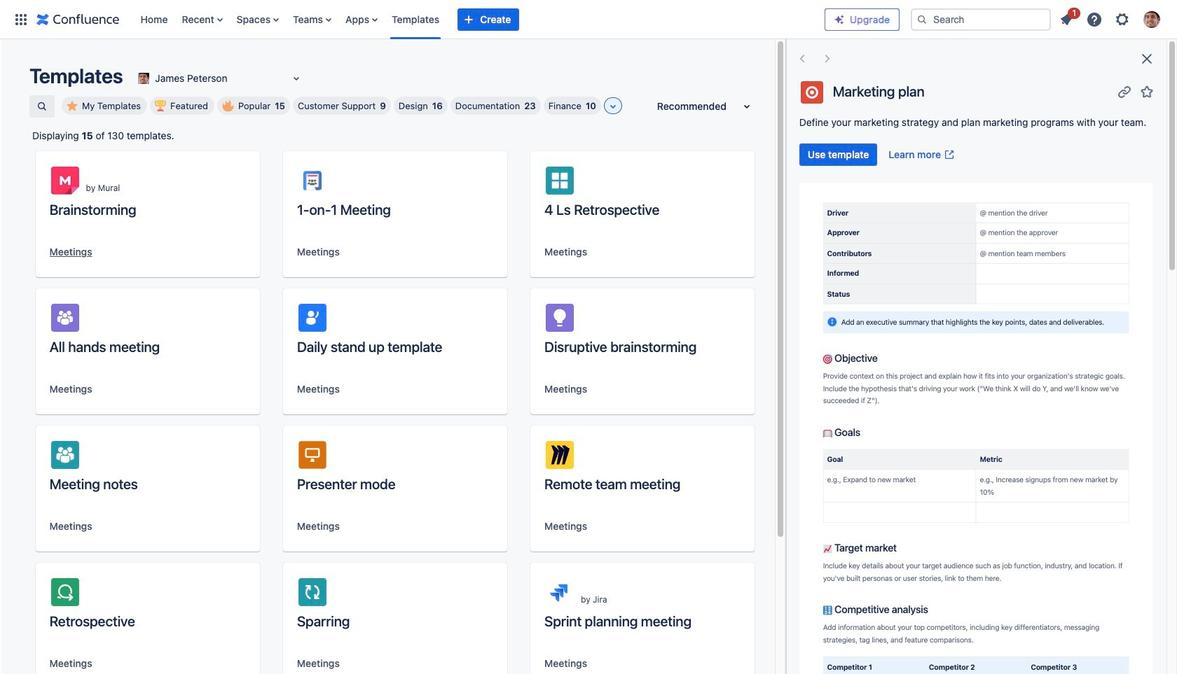 Task type: describe. For each thing, give the bounding box(es) containing it.
open image
[[288, 70, 305, 87]]

your profile and preferences image
[[1144, 11, 1160, 28]]

help icon image
[[1086, 11, 1103, 28]]

open search bar image
[[36, 101, 48, 112]]

appswitcher icon image
[[13, 11, 29, 28]]

star marketing plan image
[[1139, 83, 1156, 100]]

list for appswitcher icon on the top of the page
[[133, 0, 825, 39]]

settings icon image
[[1114, 11, 1131, 28]]

Search field
[[911, 8, 1051, 30]]

list for premium image
[[1054, 5, 1169, 32]]



Task type: locate. For each thing, give the bounding box(es) containing it.
notification icon image
[[1058, 11, 1075, 28]]

share link image
[[1116, 83, 1133, 100]]

search image
[[917, 14, 928, 25]]

banner
[[0, 0, 1177, 39]]

0 horizontal spatial list
[[133, 0, 825, 39]]

list
[[133, 0, 825, 39], [1054, 5, 1169, 32]]

None text field
[[135, 71, 138, 85]]

premium image
[[834, 14, 845, 25]]

next template image
[[819, 50, 836, 67]]

1 horizontal spatial list
[[1054, 5, 1169, 32]]

list item
[[1054, 5, 1081, 30]]

global element
[[8, 0, 825, 39]]

close image
[[1139, 50, 1156, 67]]

None search field
[[911, 8, 1051, 30]]

previous template image
[[794, 50, 811, 67]]

group
[[799, 144, 961, 166]]

confluence image
[[36, 11, 119, 28], [36, 11, 119, 28]]

list item inside list
[[1054, 5, 1081, 30]]

more categories image
[[605, 98, 622, 115]]



Task type: vqa. For each thing, say whether or not it's contained in the screenshot.
the top Share link icon
no



